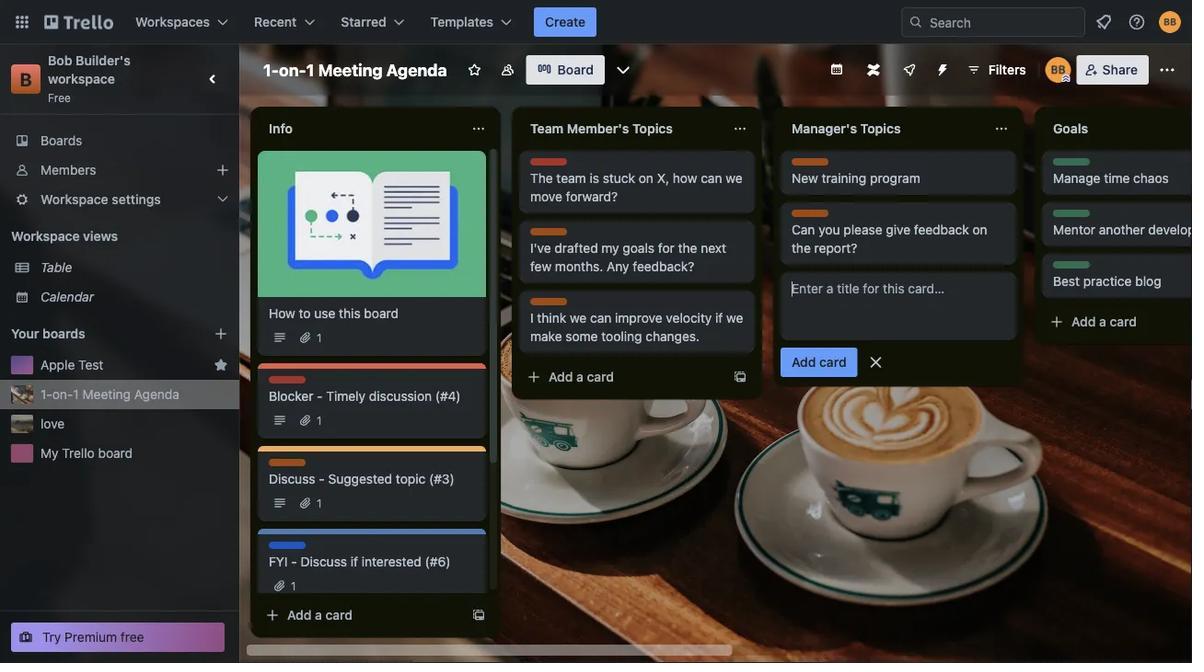 Task type: locate. For each thing, give the bounding box(es) containing it.
2 vertical spatial a
[[315, 608, 322, 623]]

i've drafted my goals for the next few months. any feedback? link
[[530, 239, 744, 276]]

0 vertical spatial -
[[317, 389, 323, 404]]

1 horizontal spatial create from template… image
[[733, 370, 748, 385]]

recent button
[[243, 7, 326, 37]]

create from template… image for info
[[471, 609, 486, 623]]

add for add a card button for info
[[287, 608, 312, 623]]

boards
[[42, 326, 85, 342]]

apple
[[41, 358, 75, 373]]

color: blue, title: "fyi" element
[[269, 542, 306, 556]]

1-
[[263, 60, 279, 80], [41, 387, 52, 402]]

0 horizontal spatial create from template… image
[[471, 609, 486, 623]]

1 color: green, title: "goal" element from the top
[[1053, 158, 1090, 172]]

1 vertical spatial a
[[577, 370, 584, 385]]

confluence icon image
[[867, 64, 880, 76]]

1 horizontal spatial color: red, title: "blocker" element
[[530, 158, 571, 172]]

we right the how
[[726, 171, 743, 186]]

1 horizontal spatial add a card
[[549, 370, 614, 385]]

workspace navigation collapse icon image
[[201, 66, 227, 92]]

goal for mentor
[[1053, 211, 1078, 224]]

add a card down fyi fyi - discuss if interested (#6)
[[287, 608, 353, 623]]

on right feedback
[[973, 222, 988, 238]]

free
[[48, 91, 71, 104]]

manage time chaos link
[[1053, 169, 1192, 188]]

1 horizontal spatial 1-on-1 meeting agenda
[[263, 60, 447, 80]]

1 vertical spatial can
[[590, 311, 612, 326]]

add a card button down fyi - discuss if interested (#6) link
[[258, 601, 464, 631]]

add inside button
[[792, 355, 816, 370]]

goal inside goal best practice blog
[[1053, 262, 1078, 275]]

color: green, title: "goal" element down "goals"
[[1053, 158, 1090, 172]]

manager's
[[792, 121, 857, 136]]

0 horizontal spatial topics
[[633, 121, 673, 136]]

1- down recent
[[263, 60, 279, 80]]

power ups image
[[902, 63, 917, 77]]

add a card down some
[[549, 370, 614, 385]]

0 vertical spatial add a card
[[1072, 314, 1137, 330]]

2 horizontal spatial add a card
[[1072, 314, 1137, 330]]

0 vertical spatial meeting
[[318, 60, 383, 80]]

add board image
[[214, 327, 228, 342]]

0 vertical spatial create from template… image
[[733, 370, 748, 385]]

0 notifications image
[[1093, 11, 1115, 33]]

Team Member's Topics text field
[[519, 114, 722, 144]]

if inside discuss i think we can improve velocity if we make some tooling changes.
[[716, 311, 723, 326]]

recent
[[254, 14, 297, 29]]

discuss can you please give feedback on the report?
[[792, 211, 988, 256]]

workspace
[[48, 71, 115, 87]]

0 vertical spatial color: green, title: "goal" element
[[1053, 158, 1090, 172]]

0 vertical spatial color: red, title: "blocker" element
[[530, 158, 571, 172]]

workspace inside dropdown button
[[41, 192, 108, 207]]

team
[[557, 171, 586, 186]]

0 vertical spatial board
[[364, 306, 399, 321]]

table link
[[41, 259, 228, 277]]

1-on-1 meeting agenda down apple test link
[[41, 387, 179, 402]]

1 vertical spatial on-
[[52, 387, 73, 402]]

bob
[[48, 53, 72, 68]]

bob builder (bobbuilder40) image
[[1159, 11, 1181, 33], [1046, 57, 1072, 83]]

2 vertical spatial add a card button
[[258, 601, 464, 631]]

2 goal from the top
[[1053, 211, 1078, 224]]

a down fyi fyi - discuss if interested (#6)
[[315, 608, 322, 623]]

add a card down practice
[[1072, 314, 1137, 330]]

2 vertical spatial color: green, title: "goal" element
[[1053, 262, 1090, 275]]

card
[[1110, 314, 1137, 330], [820, 355, 847, 370], [587, 370, 614, 385], [326, 608, 353, 623]]

Enter a title for this card… text field
[[781, 273, 1017, 341]]

can up some
[[590, 311, 612, 326]]

card inside button
[[820, 355, 847, 370]]

on left x,
[[639, 171, 654, 186]]

discuss inside discuss i've drafted my goals for the next few months. any feedback?
[[530, 229, 572, 242]]

fyi - discuss if interested (#6) link
[[269, 553, 475, 572]]

1 horizontal spatial topics
[[861, 121, 901, 136]]

0 horizontal spatial on-
[[52, 387, 73, 402]]

love link
[[41, 415, 228, 434]]

a
[[1100, 314, 1107, 330], [577, 370, 584, 385], [315, 608, 322, 623]]

filters button
[[961, 55, 1032, 85]]

b
[[20, 68, 32, 90]]

1 down apple test
[[73, 387, 79, 402]]

if inside fyi fyi - discuss if interested (#6)
[[351, 555, 358, 570]]

goal down manage
[[1053, 211, 1078, 224]]

fyi fyi - discuss if interested (#6)
[[269, 543, 451, 570]]

1-on-1 meeting agenda down starred
[[263, 60, 447, 80]]

0 horizontal spatial the
[[678, 241, 697, 256]]

the
[[530, 171, 553, 186]]

2 vertical spatial -
[[291, 555, 297, 570]]

0 horizontal spatial a
[[315, 608, 322, 623]]

0 vertical spatial bob builder (bobbuilder40) image
[[1159, 11, 1181, 33]]

0 vertical spatial agenda
[[387, 60, 447, 80]]

1 down recent dropdown button
[[306, 60, 314, 80]]

the right for at top
[[678, 241, 697, 256]]

on inside blocker the team is stuck on x, how can we move forward?
[[639, 171, 654, 186]]

add down "make"
[[549, 370, 573, 385]]

workspace up table
[[11, 229, 80, 244]]

- inside fyi fyi - discuss if interested (#6)
[[291, 555, 297, 570]]

0 vertical spatial add a card button
[[1042, 308, 1192, 337]]

workspaces button
[[124, 7, 239, 37]]

1 vertical spatial color: red, title: "blocker" element
[[269, 377, 309, 390]]

blocker blocker - timely discussion (#4)
[[269, 378, 461, 404]]

1 fyi from the top
[[269, 543, 286, 556]]

1 vertical spatial board
[[98, 446, 133, 461]]

0 vertical spatial 1-on-1 meeting agenda
[[263, 60, 447, 80]]

0 vertical spatial can
[[701, 171, 722, 186]]

how
[[673, 171, 697, 186]]

add
[[1072, 314, 1096, 330], [792, 355, 816, 370], [549, 370, 573, 385], [287, 608, 312, 623]]

discuss
[[792, 159, 834, 172], [792, 211, 834, 224], [530, 229, 572, 242], [530, 299, 572, 312], [269, 460, 311, 473], [269, 472, 315, 487], [301, 555, 347, 570]]

add down best
[[1072, 314, 1096, 330]]

3 color: green, title: "goal" element from the top
[[1053, 262, 1090, 275]]

forward?
[[566, 189, 618, 204]]

color: red, title: "blocker" element left timely
[[269, 377, 309, 390]]

templates
[[431, 14, 494, 29]]

on-
[[279, 60, 306, 80], [52, 387, 73, 402]]

add a card button down tooling
[[519, 363, 726, 392]]

3 goal from the top
[[1053, 262, 1078, 275]]

is
[[590, 171, 599, 186]]

changes.
[[646, 329, 700, 344]]

color: red, title: "blocker" element
[[530, 158, 571, 172], [269, 377, 309, 390]]

add a card for info
[[287, 608, 353, 623]]

discuss inside discuss can you please give feedback on the report?
[[792, 211, 834, 224]]

1- inside 1-on-1 meeting agenda text field
[[263, 60, 279, 80]]

color: orange, title: "discuss" element left suggested on the bottom of the page
[[269, 459, 311, 473]]

settings
[[112, 192, 161, 207]]

free
[[121, 630, 144, 645]]

can right the how
[[701, 171, 722, 186]]

add left cancel 'image'
[[792, 355, 816, 370]]

0 vertical spatial if
[[716, 311, 723, 326]]

1 topics from the left
[[633, 121, 673, 136]]

back to home image
[[44, 7, 113, 37]]

1 vertical spatial create from template… image
[[471, 609, 486, 623]]

- for fyi
[[291, 555, 297, 570]]

velocity
[[666, 311, 712, 326]]

can
[[701, 171, 722, 186], [590, 311, 612, 326]]

workspace down members
[[41, 192, 108, 207]]

search image
[[909, 15, 924, 29]]

on
[[639, 171, 654, 186], [973, 222, 988, 238]]

practice
[[1084, 274, 1132, 289]]

we inside blocker the team is stuck on x, how can we move forward?
[[726, 171, 743, 186]]

stuck
[[603, 171, 635, 186]]

discuss for i've
[[530, 229, 572, 242]]

0 horizontal spatial bob builder (bobbuilder40) image
[[1046, 57, 1072, 83]]

1 vertical spatial -
[[319, 472, 325, 487]]

1 horizontal spatial can
[[701, 171, 722, 186]]

automation image
[[928, 55, 954, 81]]

color: orange, title: "discuss" element
[[792, 158, 834, 172], [792, 210, 834, 224], [530, 228, 572, 242], [530, 298, 572, 312], [269, 459, 311, 473]]

topics up discuss new training program
[[861, 121, 901, 136]]

color: green, title: "goal" element for manage
[[1053, 158, 1090, 172]]

color: orange, title: "discuss" element for you
[[792, 210, 834, 224]]

1 vertical spatial add a card button
[[519, 363, 726, 392]]

boards
[[41, 133, 82, 148]]

1 vertical spatial goal
[[1053, 211, 1078, 224]]

1 vertical spatial 1-
[[41, 387, 52, 402]]

1 vertical spatial add a card
[[549, 370, 614, 385]]

1 vertical spatial workspace
[[11, 229, 80, 244]]

show menu image
[[1158, 61, 1177, 79]]

0 horizontal spatial meeting
[[82, 387, 131, 402]]

1 horizontal spatial on-
[[279, 60, 306, 80]]

create
[[545, 14, 586, 29]]

0 horizontal spatial board
[[98, 446, 133, 461]]

1 horizontal spatial the
[[792, 241, 811, 256]]

0 vertical spatial on-
[[279, 60, 306, 80]]

manager's topics
[[792, 121, 901, 136]]

create from template… image for team member's topics
[[733, 370, 748, 385]]

0 horizontal spatial 1-
[[41, 387, 52, 402]]

a down some
[[577, 370, 584, 385]]

board right the this
[[364, 306, 399, 321]]

0 horizontal spatial 1-on-1 meeting agenda
[[41, 387, 179, 402]]

fyi
[[269, 543, 286, 556], [269, 555, 288, 570]]

starred button
[[330, 7, 416, 37]]

1 vertical spatial bob builder (bobbuilder40) image
[[1046, 57, 1072, 83]]

add a card button for team member's topics
[[519, 363, 726, 392]]

card left cancel 'image'
[[820, 355, 847, 370]]

we
[[726, 171, 743, 186], [570, 311, 587, 326], [727, 311, 743, 326]]

primary element
[[0, 0, 1192, 44]]

0 vertical spatial workspace
[[41, 192, 108, 207]]

topics up x,
[[633, 121, 673, 136]]

0 vertical spatial goal
[[1053, 159, 1078, 172]]

card down some
[[587, 370, 614, 385]]

color: red, title: "blocker" element up "move"
[[530, 158, 571, 172]]

agenda left star or unstar board image
[[387, 60, 447, 80]]

1 vertical spatial meeting
[[82, 387, 131, 402]]

meeting down test
[[82, 387, 131, 402]]

0 horizontal spatial can
[[590, 311, 612, 326]]

you
[[819, 222, 840, 238]]

members
[[41, 163, 96, 178]]

(#3)
[[429, 472, 455, 487]]

1 horizontal spatial agenda
[[387, 60, 447, 80]]

add for add a card button associated with team member's topics
[[549, 370, 573, 385]]

1 vertical spatial color: green, title: "goal" element
[[1053, 210, 1090, 224]]

1 horizontal spatial 1-
[[263, 60, 279, 80]]

this
[[339, 306, 361, 321]]

Info text field
[[258, 114, 460, 144]]

blocker inside blocker the team is stuck on x, how can we move forward?
[[530, 159, 571, 172]]

bob builder (bobbuilder40) image right open information menu icon
[[1159, 11, 1181, 33]]

goal mentor another develop
[[1053, 211, 1192, 238]]

1- inside 1-on-1 meeting agenda link
[[41, 387, 52, 402]]

0 horizontal spatial on
[[639, 171, 654, 186]]

add a card button down best practice blog link in the right of the page
[[1042, 308, 1192, 337]]

color: orange, title: "discuss" element down manager's
[[792, 158, 834, 172]]

2 vertical spatial goal
[[1053, 262, 1078, 275]]

0 vertical spatial a
[[1100, 314, 1107, 330]]

my trello board link
[[41, 445, 228, 463]]

1 horizontal spatial add a card button
[[519, 363, 726, 392]]

agenda up love link
[[134, 387, 179, 402]]

my
[[41, 446, 59, 461]]

drafted
[[555, 241, 598, 256]]

create from template… image
[[733, 370, 748, 385], [471, 609, 486, 623]]

1-on-1 meeting agenda
[[263, 60, 447, 80], [41, 387, 179, 402]]

how
[[269, 306, 295, 321]]

1 horizontal spatial board
[[364, 306, 399, 321]]

1- up "love"
[[41, 387, 52, 402]]

workspace for workspace views
[[11, 229, 80, 244]]

0 vertical spatial 1-
[[263, 60, 279, 80]]

1 horizontal spatial a
[[577, 370, 584, 385]]

on- down apple
[[52, 387, 73, 402]]

Manager's Topics text field
[[781, 114, 983, 144]]

premium
[[65, 630, 117, 645]]

2 vertical spatial add a card
[[287, 608, 353, 623]]

0 horizontal spatial color: red, title: "blocker" element
[[269, 377, 309, 390]]

- inside blocker blocker - timely discussion (#4)
[[317, 389, 323, 404]]

if right velocity
[[716, 311, 723, 326]]

the down can
[[792, 241, 811, 256]]

1 down color: blue, title: "fyi" element
[[291, 580, 296, 593]]

add a card button
[[1042, 308, 1192, 337], [519, 363, 726, 392], [258, 601, 464, 631]]

discuss inside discuss i think we can improve velocity if we make some tooling changes.
[[530, 299, 572, 312]]

can inside blocker the team is stuck on x, how can we move forward?
[[701, 171, 722, 186]]

test
[[78, 358, 103, 373]]

card down best practice blog link in the right of the page
[[1110, 314, 1137, 330]]

another
[[1099, 222, 1145, 238]]

topics
[[633, 121, 673, 136], [861, 121, 901, 136]]

customize views image
[[614, 61, 632, 79]]

add down color: blue, title: "fyi" element
[[287, 608, 312, 623]]

your boards with 4 items element
[[11, 323, 186, 345]]

improve
[[615, 311, 663, 326]]

color: orange, title: "discuss" element down new
[[792, 210, 834, 224]]

goal inside the goal mentor another develop
[[1053, 211, 1078, 224]]

0 horizontal spatial add a card
[[287, 608, 353, 623]]

discuss i've drafted my goals for the next few months. any feedback?
[[530, 229, 726, 274]]

color: green, title: "goal" element down manage
[[1053, 210, 1090, 224]]

how to use this board
[[269, 306, 399, 321]]

0 horizontal spatial add a card button
[[258, 601, 464, 631]]

goal down mentor
[[1053, 262, 1078, 275]]

on- down recent dropdown button
[[279, 60, 306, 80]]

if left the interested
[[351, 555, 358, 570]]

goal down "goals"
[[1053, 159, 1078, 172]]

1 vertical spatial 1-on-1 meeting agenda
[[41, 387, 179, 402]]

1 vertical spatial if
[[351, 555, 358, 570]]

0 horizontal spatial agenda
[[134, 387, 179, 402]]

discuss inside discuss new training program
[[792, 159, 834, 172]]

color: orange, title: "discuss" element for think
[[530, 298, 572, 312]]

board inside how to use this board link
[[364, 306, 399, 321]]

0 horizontal spatial if
[[351, 555, 358, 570]]

1 horizontal spatial meeting
[[318, 60, 383, 80]]

discuss - suggested topic (#3) link
[[269, 471, 475, 489]]

goal inside goal manage time chaos
[[1053, 159, 1078, 172]]

i think we can improve velocity if we make some tooling changes. link
[[530, 309, 744, 346]]

meeting down starred
[[318, 60, 383, 80]]

- inside discuss discuss - suggested topic (#3)
[[319, 472, 325, 487]]

color: green, title: "goal" element
[[1053, 158, 1090, 172], [1053, 210, 1090, 224], [1053, 262, 1090, 275]]

1 horizontal spatial on
[[973, 222, 988, 238]]

discuss for can
[[792, 211, 834, 224]]

board down love link
[[98, 446, 133, 461]]

1 horizontal spatial if
[[716, 311, 723, 326]]

workspace visible image
[[501, 63, 515, 77]]

1 vertical spatial on
[[973, 222, 988, 238]]

1 the from the left
[[678, 241, 697, 256]]

0 vertical spatial on
[[639, 171, 654, 186]]

agenda inside text field
[[387, 60, 447, 80]]

i've
[[530, 241, 551, 256]]

blocker for the
[[530, 159, 571, 172]]

mentor another develop link
[[1053, 221, 1192, 239]]

apple test link
[[41, 356, 206, 375]]

- for blocker
[[317, 389, 323, 404]]

color: green, title: "goal" element down mentor
[[1053, 262, 1090, 275]]

card down fyi - discuss if interested (#6) link
[[326, 608, 353, 623]]

members link
[[0, 156, 239, 185]]

new training program link
[[792, 169, 1006, 188]]

board
[[364, 306, 399, 321], [98, 446, 133, 461]]

a down practice
[[1100, 314, 1107, 330]]

2 color: green, title: "goal" element from the top
[[1053, 210, 1090, 224]]

1 goal from the top
[[1053, 159, 1078, 172]]

discuss for discuss
[[269, 460, 311, 473]]

add card
[[792, 355, 847, 370]]

1
[[306, 60, 314, 80], [317, 331, 322, 344], [73, 387, 79, 402], [317, 414, 322, 427], [317, 497, 322, 510], [291, 580, 296, 593]]

color: orange, title: "discuss" element up "make"
[[530, 298, 572, 312]]

color: orange, title: "discuss" element up few
[[530, 228, 572, 242]]

meeting
[[318, 60, 383, 80], [82, 387, 131, 402]]

2 the from the left
[[792, 241, 811, 256]]

bob builder (bobbuilder40) image right filters
[[1046, 57, 1072, 83]]

workspace
[[41, 192, 108, 207], [11, 229, 80, 244]]

my trello board
[[41, 446, 133, 461]]

discuss inside fyi fyi - discuss if interested (#6)
[[301, 555, 347, 570]]



Task type: describe. For each thing, give the bounding box(es) containing it.
use
[[314, 306, 335, 321]]

meeting inside text field
[[318, 60, 383, 80]]

board inside my trello board link
[[98, 446, 133, 461]]

discussion
[[369, 389, 432, 404]]

new
[[792, 171, 818, 186]]

next
[[701, 241, 726, 256]]

add a card for team member's topics
[[549, 370, 614, 385]]

months.
[[555, 259, 603, 274]]

1 down use
[[317, 331, 322, 344]]

1-on-1 meeting agenda link
[[41, 386, 228, 404]]

b link
[[11, 64, 41, 94]]

starred
[[341, 14, 386, 29]]

table
[[41, 260, 72, 275]]

1 vertical spatial agenda
[[134, 387, 179, 402]]

blog
[[1136, 274, 1162, 289]]

workspace settings
[[41, 192, 161, 207]]

please
[[844, 222, 883, 238]]

team
[[530, 121, 564, 136]]

Search field
[[924, 8, 1085, 36]]

bob builder's workspace free
[[48, 53, 134, 104]]

color: orange, title: "discuss" element for training
[[792, 158, 834, 172]]

bob builder's workspace link
[[48, 53, 134, 87]]

workspace for workspace settings
[[41, 192, 108, 207]]

mentor
[[1053, 222, 1096, 238]]

timely
[[326, 389, 366, 404]]

report?
[[815, 241, 858, 256]]

blocker - timely discussion (#4) link
[[269, 388, 475, 406]]

1-on-1 meeting agenda inside text field
[[263, 60, 447, 80]]

on inside discuss can you please give feedback on the report?
[[973, 222, 988, 238]]

blocker for blocker
[[269, 378, 309, 390]]

can inside discuss i think we can improve velocity if we make some tooling changes.
[[590, 311, 612, 326]]

this member is an admin of this board. image
[[1062, 75, 1071, 83]]

a for team member's topics
[[577, 370, 584, 385]]

color: orange, title: "discuss" element for drafted
[[530, 228, 572, 242]]

training
[[822, 171, 867, 186]]

color: red, title: "blocker" element for the team is stuck on x, how can we move forward?
[[530, 158, 571, 172]]

suggested
[[328, 472, 392, 487]]

goal manage time chaos
[[1053, 159, 1169, 186]]

program
[[870, 171, 921, 186]]

goal for best
[[1053, 262, 1078, 275]]

trello
[[62, 446, 95, 461]]

2 fyi from the top
[[269, 555, 288, 570]]

discuss for i
[[530, 299, 572, 312]]

1 inside 1-on-1 meeting agenda text field
[[306, 60, 314, 80]]

time
[[1104, 171, 1130, 186]]

i
[[530, 311, 534, 326]]

color: red, title: "blocker" element for blocker - timely discussion (#4)
[[269, 377, 309, 390]]

open information menu image
[[1128, 13, 1146, 31]]

tooling
[[602, 329, 642, 344]]

my
[[602, 241, 619, 256]]

goal best practice blog
[[1053, 262, 1162, 289]]

chaos
[[1134, 171, 1169, 186]]

color: green, title: "goal" element for mentor
[[1053, 210, 1090, 224]]

board
[[558, 62, 594, 77]]

interested
[[362, 555, 422, 570]]

workspaces
[[135, 14, 210, 29]]

develop
[[1149, 222, 1192, 238]]

apple test
[[41, 358, 103, 373]]

team member's topics
[[530, 121, 673, 136]]

x,
[[657, 171, 669, 186]]

2 horizontal spatial a
[[1100, 314, 1107, 330]]

share button
[[1077, 55, 1149, 85]]

some
[[566, 329, 598, 344]]

2 topics from the left
[[861, 121, 901, 136]]

calendar power-up image
[[829, 62, 844, 76]]

discuss i think we can improve velocity if we make some tooling changes.
[[530, 299, 743, 344]]

- for discuss
[[319, 472, 325, 487]]

add card button
[[781, 348, 858, 378]]

we right velocity
[[727, 311, 743, 326]]

star or unstar board image
[[467, 63, 482, 77]]

starred icon image
[[214, 358, 228, 373]]

goal for manage
[[1053, 159, 1078, 172]]

can
[[792, 222, 815, 238]]

add for the right add a card button
[[1072, 314, 1096, 330]]

boards link
[[0, 126, 239, 156]]

can you please give feedback on the report? link
[[792, 221, 1006, 258]]

goals
[[623, 241, 655, 256]]

feedback
[[914, 222, 969, 238]]

move
[[530, 189, 563, 204]]

love
[[41, 417, 65, 432]]

calendar link
[[41, 288, 228, 307]]

2 horizontal spatial add a card button
[[1042, 308, 1192, 337]]

try
[[42, 630, 61, 645]]

the inside discuss can you please give feedback on the report?
[[792, 241, 811, 256]]

how to use this board link
[[269, 305, 475, 323]]

to
[[299, 306, 311, 321]]

1 down discuss discuss - suggested topic (#3)
[[317, 497, 322, 510]]

your
[[11, 326, 39, 342]]

a for info
[[315, 608, 322, 623]]

templates button
[[420, 7, 523, 37]]

1 horizontal spatial bob builder (bobbuilder40) image
[[1159, 11, 1181, 33]]

cancel image
[[867, 354, 885, 372]]

(#6)
[[425, 555, 451, 570]]

blocker the team is stuck on x, how can we move forward?
[[530, 159, 743, 204]]

1 inside 1-on-1 meeting agenda link
[[73, 387, 79, 402]]

(#4)
[[435, 389, 461, 404]]

feedback?
[[633, 259, 695, 274]]

best
[[1053, 274, 1080, 289]]

color: green, title: "goal" element for best
[[1053, 262, 1090, 275]]

1 down blocker blocker - timely discussion (#4)
[[317, 414, 322, 427]]

workspace settings button
[[0, 185, 239, 215]]

discuss new training program
[[792, 159, 921, 186]]

on- inside text field
[[279, 60, 306, 80]]

board link
[[526, 55, 605, 85]]

give
[[886, 222, 911, 238]]

think
[[537, 311, 566, 326]]

the inside discuss i've drafted my goals for the next few months. any feedback?
[[678, 241, 697, 256]]

builder's
[[76, 53, 131, 68]]

Goals text field
[[1042, 114, 1192, 144]]

create button
[[534, 7, 597, 37]]

Board name text field
[[254, 55, 456, 85]]

try premium free button
[[11, 623, 225, 653]]

share
[[1103, 62, 1138, 77]]

few
[[530, 259, 552, 274]]

add a card button for info
[[258, 601, 464, 631]]

we up some
[[570, 311, 587, 326]]

any
[[607, 259, 629, 274]]

discuss for new
[[792, 159, 834, 172]]



Task type: vqa. For each thing, say whether or not it's contained in the screenshot.


